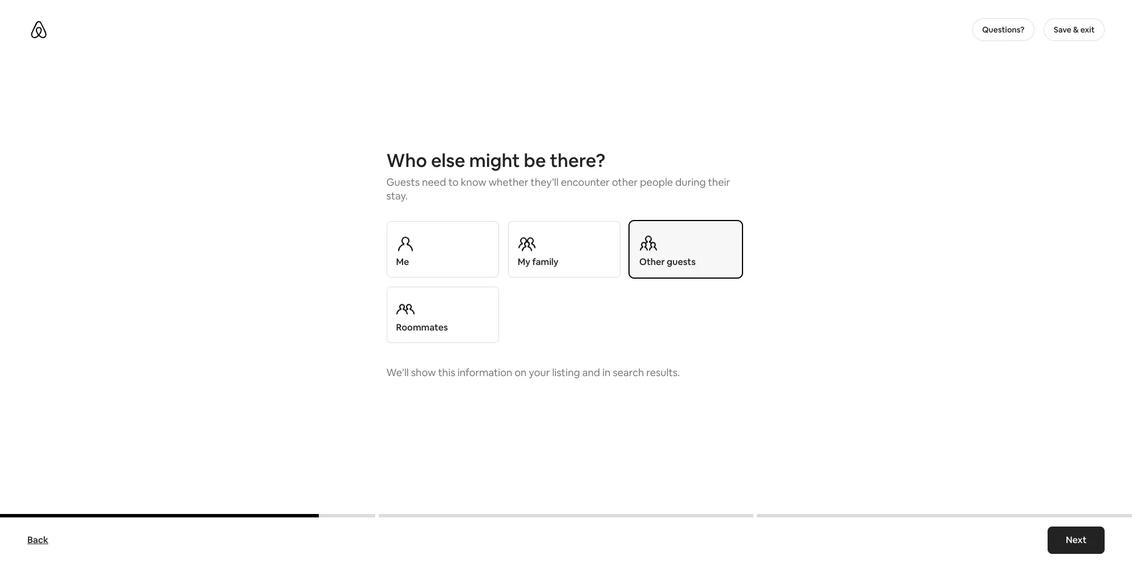 Task type: vqa. For each thing, say whether or not it's contained in the screenshot.
$1,275 button
no



Task type: describe. For each thing, give the bounding box(es) containing it.
save
[[1054, 25, 1071, 35]]

we'll
[[386, 366, 409, 379]]

might
[[469, 149, 520, 172]]

else
[[431, 149, 465, 172]]

guests
[[386, 176, 420, 189]]

next button
[[1048, 527, 1105, 554]]

save & exit
[[1054, 25, 1095, 35]]

on
[[515, 366, 527, 379]]

there?
[[550, 149, 605, 172]]

me
[[396, 256, 409, 268]]

search
[[613, 366, 644, 379]]

who
[[386, 149, 427, 172]]

Other guests button
[[630, 221, 742, 278]]

&
[[1073, 25, 1079, 35]]

my
[[518, 256, 530, 268]]

save & exit button
[[1044, 18, 1105, 41]]

your
[[529, 366, 550, 379]]

results.
[[646, 366, 680, 379]]

whether
[[489, 176, 528, 189]]

other guests
[[639, 256, 696, 268]]

family
[[532, 256, 559, 268]]

back button
[[22, 529, 54, 552]]

questions? button
[[972, 18, 1035, 41]]

next
[[1066, 534, 1086, 546]]

Roommates button
[[386, 287, 499, 343]]

Me button
[[386, 221, 499, 278]]

they'll
[[531, 176, 559, 189]]



Task type: locate. For each thing, give the bounding box(es) containing it.
and
[[582, 366, 600, 379]]

questions?
[[982, 25, 1025, 35]]

people
[[640, 176, 673, 189]]

we'll show this information on your listing and in search results.
[[386, 366, 680, 379]]

be
[[524, 149, 546, 172]]

in
[[602, 366, 610, 379]]

exit
[[1080, 25, 1095, 35]]

who else might be there? guests need to know whether they'll encounter other people during their stay.
[[386, 149, 730, 202]]

need
[[422, 176, 446, 189]]

back
[[27, 534, 48, 546]]

My family button
[[508, 221, 620, 278]]

stay.
[[386, 189, 408, 202]]

other
[[639, 256, 665, 268]]

roommates
[[396, 322, 448, 334]]

know
[[461, 176, 486, 189]]

guests
[[667, 256, 696, 268]]

encounter
[[561, 176, 610, 189]]

their
[[708, 176, 730, 189]]

show
[[411, 366, 436, 379]]

other
[[612, 176, 638, 189]]

my family
[[518, 256, 559, 268]]

this
[[438, 366, 455, 379]]

information
[[457, 366, 512, 379]]

during
[[675, 176, 706, 189]]

listing
[[552, 366, 580, 379]]

to
[[448, 176, 459, 189]]



